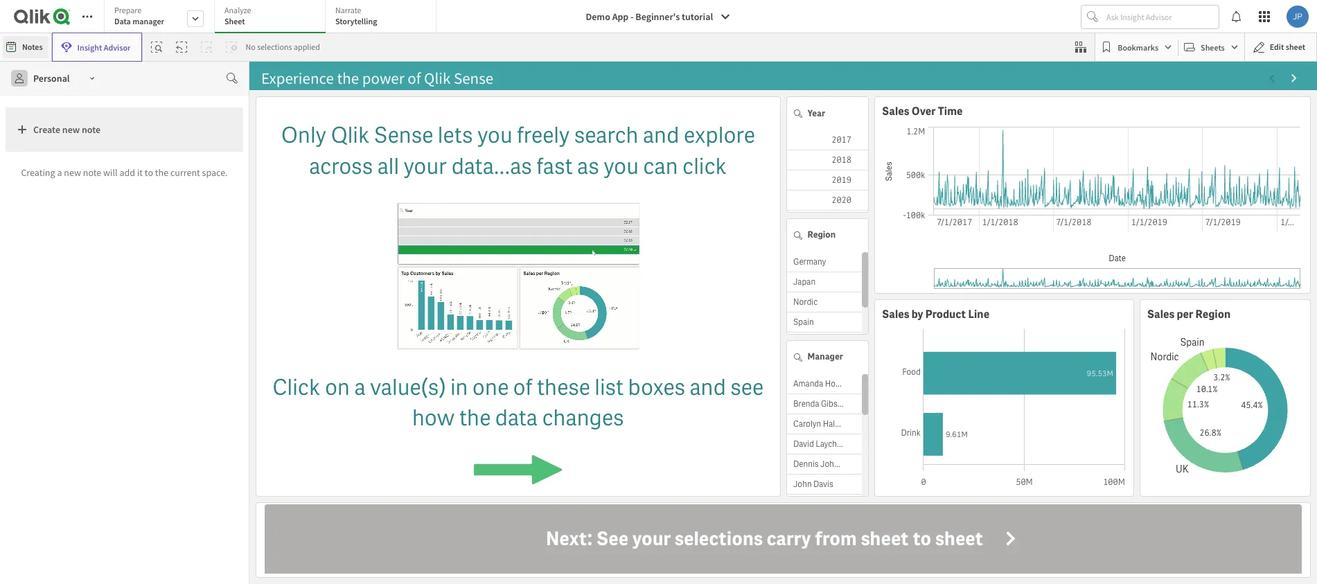 Task type: locate. For each thing, give the bounding box(es) containing it.
1 vertical spatial to
[[913, 526, 932, 552]]

tab list
[[104, 0, 442, 35]]

1 vertical spatial a
[[355, 373, 366, 402]]

region inside sales per region application
[[1196, 307, 1231, 322]]

time
[[938, 104, 963, 119]]

your right all
[[404, 152, 447, 181]]

no
[[246, 42, 256, 52]]

1 horizontal spatial a
[[355, 373, 366, 402]]

narrate
[[336, 5, 362, 15]]

click on a value(s) in one of these list boxes and see how the data changes
[[273, 373, 764, 433]]

bookmarks
[[1118, 42, 1159, 52]]

your
[[404, 152, 447, 181], [633, 526, 671, 552]]

0 horizontal spatial region
[[808, 229, 836, 241]]

1 horizontal spatial and
[[690, 373, 726, 402]]

new right create on the left of the page
[[62, 123, 80, 136]]

2 horizontal spatial sheet
[[1286, 42, 1306, 52]]

and inside click on a value(s) in one of these list boxes and see how the data changes
[[690, 373, 726, 402]]

0 horizontal spatial selections
[[257, 42, 292, 52]]

0 horizontal spatial and
[[643, 121, 680, 150]]

region up germany
[[808, 229, 836, 241]]

sales left per
[[1148, 307, 1175, 322]]

click
[[273, 373, 321, 402]]

sales over time
[[882, 104, 963, 119]]

sheet left arrow right image
[[936, 526, 984, 552]]

lets
[[438, 121, 473, 150]]

smart search image
[[151, 42, 163, 53]]

note inside button
[[82, 123, 101, 136]]

1 vertical spatial you
[[604, 152, 639, 181]]

0 vertical spatial a
[[57, 166, 62, 179]]

2018 optional. 2 of 5 row
[[787, 150, 869, 171]]

1 vertical spatial selections
[[675, 526, 763, 552]]

0 vertical spatial region
[[808, 229, 836, 241]]

1 horizontal spatial the
[[459, 404, 491, 433]]

region right per
[[1196, 307, 1231, 322]]

changes
[[542, 404, 624, 433]]

0 vertical spatial to
[[145, 166, 153, 179]]

and up can
[[643, 121, 680, 150]]

personal
[[33, 72, 70, 85]]

germany
[[793, 256, 826, 267]]

0 vertical spatial and
[[643, 121, 680, 150]]

uk optional. 5 of 7 row
[[787, 333, 862, 353]]

beginner's
[[636, 10, 680, 23]]

amanda
[[793, 378, 823, 389]]

new right creating
[[64, 166, 81, 179]]

0 horizontal spatial the
[[155, 166, 169, 179]]

note right create on the left of the page
[[82, 123, 101, 136]]

1 vertical spatial and
[[690, 373, 726, 402]]

sheet inside edit sheet button
[[1286, 42, 1306, 52]]

tutorial
[[682, 10, 713, 23]]

selections
[[257, 42, 292, 52], [675, 526, 763, 552]]

dennis johnson
[[793, 459, 852, 470]]

carolyn
[[793, 418, 821, 429]]

your inside button
[[633, 526, 671, 552]]

1 horizontal spatial to
[[913, 526, 932, 552]]

gibson
[[821, 398, 847, 409]]

over
[[912, 104, 936, 119]]

sheet right edit
[[1286, 42, 1306, 52]]

you right as
[[604, 152, 639, 181]]

how
[[412, 404, 455, 433]]

explore
[[684, 121, 755, 150]]

0 horizontal spatial to
[[145, 166, 153, 179]]

0 vertical spatial new
[[62, 123, 80, 136]]

edit
[[1270, 42, 1285, 52]]

and left see
[[690, 373, 726, 402]]

carry
[[767, 526, 811, 552]]

manager
[[808, 351, 843, 363]]

japan optional. 2 of 7 row
[[787, 272, 862, 292]]

1 horizontal spatial sheet
[[936, 526, 984, 552]]

1 vertical spatial your
[[633, 526, 671, 552]]

see
[[731, 373, 764, 402]]

search notes image
[[227, 73, 238, 84]]

1 horizontal spatial your
[[633, 526, 671, 552]]

these
[[537, 373, 591, 402]]

sales over time application
[[875, 96, 1312, 294]]

you
[[478, 121, 513, 150], [604, 152, 639, 181]]

personal button
[[6, 67, 103, 89]]

on
[[325, 373, 350, 402]]

0 horizontal spatial your
[[404, 152, 447, 181]]

can
[[643, 152, 678, 181]]

sales by product line
[[882, 307, 990, 322]]

sales left over
[[882, 104, 910, 119]]

year
[[808, 107, 826, 119]]

0 vertical spatial note
[[82, 123, 101, 136]]

next:
[[546, 526, 593, 552]]

arrow right image
[[1002, 530, 1021, 549]]

bookmarks button
[[1099, 36, 1176, 58]]

1 vertical spatial note
[[83, 166, 101, 179]]

current
[[170, 166, 200, 179]]

the right it
[[155, 166, 169, 179]]

japan
[[793, 276, 816, 288]]

only qlik sense lets you freely search and explore across all your data...as fast as you can click
[[281, 121, 755, 181]]

2019 optional. 3 of 5 row
[[787, 171, 869, 191]]

note
[[82, 123, 101, 136], [83, 166, 101, 179]]

insight
[[77, 42, 102, 52]]

to inside button
[[913, 526, 932, 552]]

a right creating
[[57, 166, 62, 179]]

prepare data manager
[[114, 5, 164, 26]]

the down 'one'
[[459, 404, 491, 433]]

to
[[145, 166, 153, 179], [913, 526, 932, 552]]

you up data...as
[[478, 121, 513, 150]]

a
[[57, 166, 62, 179], [355, 373, 366, 402]]

region
[[808, 229, 836, 241], [1196, 307, 1231, 322]]

0 vertical spatial you
[[478, 121, 513, 150]]

click
[[683, 152, 727, 181]]

application
[[0, 0, 1318, 584], [256, 96, 781, 497], [265, 98, 772, 494]]

the inside click on a value(s) in one of these list boxes and see how the data changes
[[459, 404, 491, 433]]

0 vertical spatial your
[[404, 152, 447, 181]]

all
[[378, 152, 399, 181]]

space.
[[202, 166, 228, 179]]

search
[[575, 121, 639, 150]]

a inside click on a value(s) in one of these list boxes and see how the data changes
[[355, 373, 366, 402]]

0 horizontal spatial you
[[478, 121, 513, 150]]

amanda honda
[[793, 378, 849, 389]]

1 horizontal spatial selections
[[675, 526, 763, 552]]

1 vertical spatial new
[[64, 166, 81, 179]]

note left will
[[83, 166, 101, 179]]

nordic optional. 3 of 7 row
[[787, 292, 862, 312]]

insight advisor
[[77, 42, 131, 52]]

sheets
[[1201, 42, 1225, 52]]

2020 optional. 4 of 5 row
[[787, 191, 869, 211]]

step back image
[[176, 42, 187, 53]]

sales for sales over time
[[882, 104, 910, 119]]

brenda gibson
[[793, 398, 847, 409]]

sheet right from
[[861, 526, 909, 552]]

1 vertical spatial the
[[459, 404, 491, 433]]

will
[[103, 166, 118, 179]]

in
[[451, 373, 468, 402]]

1 vertical spatial region
[[1196, 307, 1231, 322]]

a right on
[[355, 373, 366, 402]]

sales by product line application
[[875, 299, 1135, 497]]

advisor
[[104, 42, 131, 52]]

demo
[[586, 10, 611, 23]]

create
[[33, 123, 60, 136]]

to for the
[[145, 166, 153, 179]]

and inside only qlik sense lets you freely search and explore across all your data...as fast as you can click
[[643, 121, 680, 150]]

selections inside next: see your selections carry from sheet to sheet button
[[675, 526, 763, 552]]

sales left by
[[882, 307, 910, 322]]

brenda gibson optional. 2 of 19 row
[[787, 394, 862, 414]]

1 horizontal spatial region
[[1196, 307, 1231, 322]]

edit sheet button
[[1245, 33, 1318, 62]]

your right see
[[633, 526, 671, 552]]

sheet
[[1286, 42, 1306, 52], [861, 526, 909, 552], [936, 526, 984, 552]]

creating a new note will add it to the current space.
[[21, 166, 228, 179]]

nordic
[[793, 297, 818, 308]]

dennis johnson optional. 5 of 19 row
[[787, 454, 862, 474]]

data...as
[[452, 152, 532, 181]]

Ask Insight Advisor text field
[[1104, 6, 1219, 28]]



Task type: describe. For each thing, give the bounding box(es) containing it.
0 vertical spatial selections
[[257, 42, 292, 52]]

storytelling
[[336, 16, 377, 26]]

-
[[631, 10, 634, 23]]

spain
[[793, 317, 814, 328]]

sales for sales per region
[[1148, 307, 1175, 322]]

sheets button
[[1182, 36, 1242, 58]]

david laychak
[[793, 438, 846, 450]]

edit sheet
[[1270, 42, 1306, 52]]

demo app - beginner's tutorial
[[586, 10, 713, 23]]

to for sheet
[[913, 526, 932, 552]]

dennis
[[793, 459, 819, 470]]

next: see your selections carry from sheet to sheet application
[[256, 502, 1312, 578]]

qlik
[[331, 121, 370, 150]]

2019
[[832, 175, 852, 186]]

johnson
[[820, 459, 852, 470]]

2018
[[832, 155, 852, 166]]

boxes
[[628, 373, 686, 402]]

laychak
[[816, 438, 846, 450]]

david
[[793, 438, 814, 450]]

sense
[[374, 121, 433, 150]]

no selections applied
[[246, 42, 320, 52]]

per
[[1177, 307, 1194, 322]]

across
[[309, 152, 373, 181]]

line
[[969, 307, 990, 322]]

app
[[613, 10, 629, 23]]

davis
[[813, 479, 834, 490]]

tab list containing prepare
[[104, 0, 442, 35]]

demo app - beginner's tutorial button
[[578, 6, 740, 28]]

prepare
[[114, 5, 142, 15]]

it
[[137, 166, 143, 179]]

sales for sales by product line
[[882, 307, 910, 322]]

as
[[577, 152, 599, 181]]

1 horizontal spatial you
[[604, 152, 639, 181]]

honda
[[825, 378, 849, 389]]

next: see your selections carry from sheet to sheet
[[546, 526, 984, 552]]

0 vertical spatial the
[[155, 166, 169, 179]]

0 horizontal spatial sheet
[[861, 526, 909, 552]]

uk image
[[787, 333, 845, 352]]

john greg optional. 7 of 19 row
[[787, 495, 862, 515]]

selections tool image
[[1076, 42, 1087, 53]]

your inside only qlik sense lets you freely search and explore across all your data...as fast as you can click
[[404, 152, 447, 181]]

carolyn halmon
[[793, 418, 851, 429]]

manager
[[133, 16, 164, 26]]

next sheet: product details image
[[1289, 73, 1300, 84]]

from
[[815, 526, 857, 552]]

applied
[[294, 42, 320, 52]]

creating
[[21, 166, 55, 179]]

notes button
[[3, 36, 48, 58]]

john greg image
[[787, 495, 845, 514]]

by
[[912, 307, 924, 322]]

sales per region
[[1148, 307, 1231, 322]]

sales per region application
[[1140, 299, 1312, 497]]

create new note button
[[6, 107, 243, 152]]

james peterson image
[[1287, 6, 1309, 28]]

fast
[[537, 152, 573, 181]]

create new note
[[33, 123, 101, 136]]

next: see your selections carry from sheet to sheet button
[[265, 505, 1303, 574]]

see
[[597, 526, 629, 552]]

product
[[926, 307, 966, 322]]

john davis
[[793, 479, 834, 490]]

of
[[513, 373, 533, 402]]

2017
[[832, 134, 852, 146]]

data
[[495, 404, 538, 433]]

only
[[281, 121, 327, 150]]

insight advisor button
[[52, 33, 142, 62]]

john
[[793, 479, 812, 490]]

carolyn halmon optional. 3 of 19 row
[[787, 414, 862, 434]]

value(s)
[[370, 373, 446, 402]]

notes
[[22, 42, 43, 52]]

one
[[473, 373, 509, 402]]

data
[[114, 16, 131, 26]]

analyze
[[225, 5, 251, 15]]

analyze sheet
[[225, 5, 251, 26]]

list
[[595, 373, 624, 402]]

new inside create new note button
[[62, 123, 80, 136]]

sheet
[[225, 16, 245, 26]]

0 horizontal spatial a
[[57, 166, 62, 179]]

brenda
[[793, 398, 819, 409]]

add
[[120, 166, 135, 179]]

freely
[[517, 121, 570, 150]]



Task type: vqa. For each thing, say whether or not it's contained in the screenshot.
NEW to the bottom
yes



